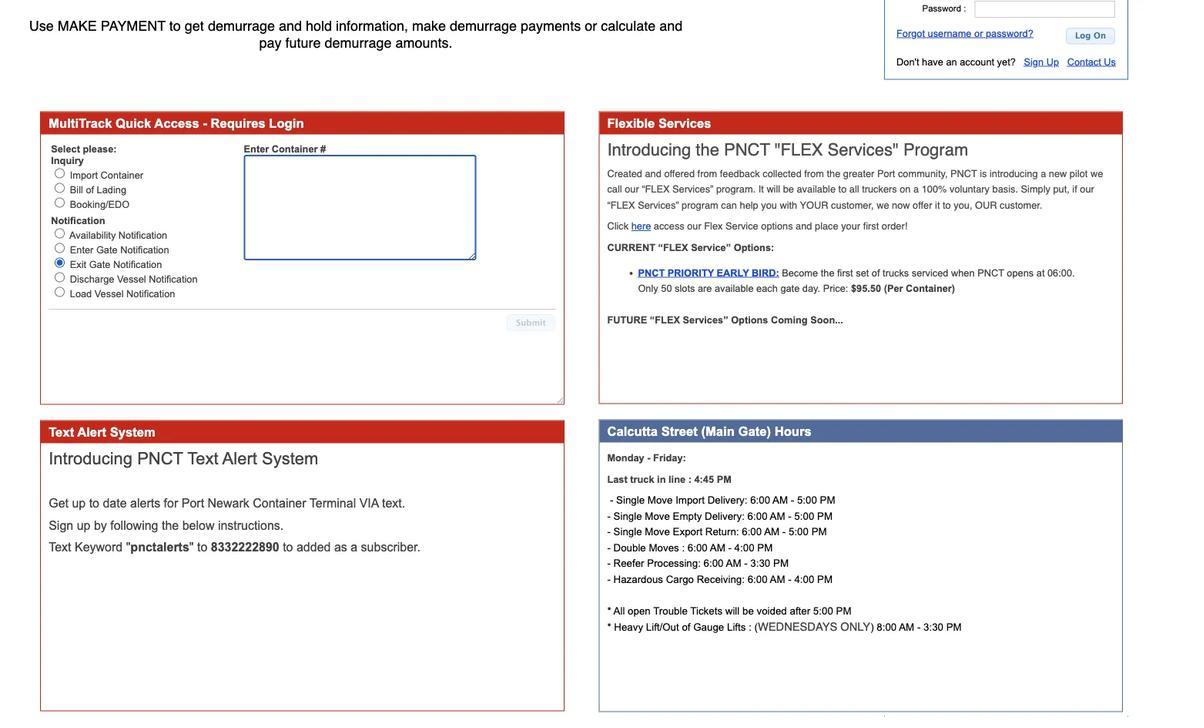 Task type: vqa. For each thing, say whether or not it's contained in the screenshot.
User
no



Task type: locate. For each thing, give the bounding box(es) containing it.
vessel up the load vessel notification
[[117, 273, 146, 284]]

move left empty
[[645, 510, 670, 522]]

vessel for load
[[95, 288, 124, 299]]

a right 'as'
[[351, 540, 358, 554]]

notification up availability
[[51, 215, 105, 226]]

0 horizontal spatial enter
[[70, 244, 93, 255]]

at
[[1037, 267, 1045, 278]]

the up the day. price:
[[821, 267, 835, 278]]

introducing pnct text alert system
[[49, 449, 318, 468]]

0 vertical spatial enter
[[244, 144, 269, 154]]

import up bill at the top left of page
[[70, 169, 98, 180]]

1 vertical spatial delivery:
[[705, 510, 745, 522]]

0 horizontal spatial 3:30
[[751, 558, 771, 569]]

created and offered from feedback collected from the greater port community, pnct is introducing a new pilot we call our "flex services" program. it will be available to all truckers on a 100% voluntary basis. simply put, if our "flex services" program can help you with your customer, we now offer it to you, our customer.
[[607, 168, 1103, 211]]

introducing for introducing the pnct "flex services" program
[[607, 140, 691, 159]]

log on button
[[1066, 28, 1115, 44]]

0 horizontal spatial from
[[698, 168, 717, 179]]

2 vertical spatial text
[[49, 540, 71, 554]]

available up your
[[797, 183, 836, 195]]

hazardous
[[614, 573, 663, 585]]

up for get
[[72, 496, 86, 510]]

0 vertical spatial container
[[272, 144, 318, 154]]

you,
[[954, 199, 972, 211]]

0 vertical spatial alert
[[77, 425, 106, 439]]

1 vertical spatial will
[[725, 605, 740, 616]]

first right your
[[863, 220, 879, 232]]

0 horizontal spatial of
[[86, 184, 94, 195]]

1 vertical spatial alert
[[222, 449, 257, 468]]

1 vertical spatial system
[[262, 449, 318, 468]]

pnct up the voluntary
[[951, 168, 977, 179]]

2 * from the top
[[607, 621, 611, 633]]

wednesdays
[[758, 620, 837, 633]]

log on
[[1075, 31, 1106, 41]]

1 vertical spatial of
[[872, 267, 880, 278]]

added
[[297, 540, 331, 554]]

get
[[49, 496, 69, 510]]

or up don't have an account yet? sign up
[[974, 28, 983, 38]]

1 vertical spatial we
[[877, 199, 889, 211]]

0 horizontal spatial demurrage
[[208, 18, 275, 34]]

notification up discharge vessel notification
[[113, 259, 162, 270]]

2 horizontal spatial our
[[1080, 183, 1094, 195]]

enter
[[244, 144, 269, 154], [70, 244, 93, 255]]

1 vertical spatial first
[[837, 267, 853, 278]]

container up 'instructions.'
[[253, 496, 306, 510]]

move
[[648, 494, 673, 506], [645, 510, 670, 522], [645, 526, 670, 538]]

1 vertical spatial available
[[715, 283, 754, 294]]

will right it
[[767, 183, 780, 195]]

offered
[[664, 168, 695, 179]]

0 vertical spatial *
[[607, 605, 611, 616]]

sign down get
[[49, 518, 73, 532]]

up left by
[[77, 518, 90, 532]]

truckers
[[862, 183, 897, 195]]

- inside wednesdays only ) 8:00 am - 3:30 pm
[[917, 621, 921, 633]]

password?
[[986, 28, 1034, 38]]

export
[[673, 526, 703, 538]]

0 vertical spatial 3:30
[[751, 558, 771, 569]]

system up introducing pnct text alert system
[[110, 425, 156, 439]]

3:30 inside - single move import delivery: 6:00 am - 5:00 pm - single move empty delivery: 6:00 am - 5:00 pm - single move export return: 6:00 am - 5:00 pm - double moves : 6:00 am - 4:00 pm - reefer processing: 6:00 am - 3:30 pm - hazardous cargo receiving: 6:00 am - 4:00 pm
[[751, 558, 771, 569]]

None radio
[[55, 168, 65, 178], [55, 228, 65, 238], [55, 258, 65, 268], [55, 272, 65, 282], [55, 287, 65, 297], [55, 168, 65, 178], [55, 228, 65, 238], [55, 258, 65, 268], [55, 272, 65, 282], [55, 287, 65, 297]]

the left greater on the right top
[[827, 168, 841, 179]]

1 horizontal spatial be
[[783, 183, 794, 195]]

vessel for discharge
[[117, 273, 146, 284]]

1 vertical spatial vessel
[[95, 288, 124, 299]]

will up lifts
[[725, 605, 740, 616]]

system
[[110, 425, 156, 439], [262, 449, 318, 468]]

voluntary
[[950, 183, 990, 195]]

demurrage up the pay
[[208, 18, 275, 34]]

1 horizontal spatial will
[[767, 183, 780, 195]]

availability notification
[[69, 229, 167, 240]]

4:45
[[694, 474, 714, 484]]

1 vertical spatial import
[[676, 494, 705, 506]]

pay
[[259, 35, 282, 51]]

: left (
[[749, 621, 752, 633]]

be inside created and offered from feedback collected from the greater port community, pnct is introducing a new pilot we call our "flex services" program. it will be available to all truckers on a 100% voluntary basis. simply put, if our "flex services" program can help you with your customer, we now offer it to you, our customer.
[[783, 183, 794, 195]]

multitrack quick access - requires login
[[49, 116, 304, 130]]

0 vertical spatial move
[[648, 494, 673, 506]]

services" down are
[[683, 314, 728, 325]]

vessel down discharge at the top of the page
[[95, 288, 124, 299]]

of left gauge
[[682, 621, 691, 633]]

our right if
[[1080, 183, 1094, 195]]

notification down availability notification
[[120, 244, 169, 255]]

pnct inside created and offered from feedback collected from the greater port community, pnct is introducing a new pilot we call our "flex services" program. it will be available to all truckers on a 100% voluntary basis. simply put, if our "flex services" program can help you with your customer, we now offer it to you, our customer.
[[951, 168, 977, 179]]

submit button
[[507, 314, 555, 331]]

pnct up feedback
[[724, 140, 770, 159]]

1 vertical spatial gate
[[89, 259, 110, 270]]

slots
[[675, 283, 695, 294]]

service
[[726, 220, 759, 232]]

" down 'below'
[[189, 540, 194, 554]]

0 vertical spatial be
[[783, 183, 794, 195]]

single
[[616, 494, 645, 506], [614, 510, 642, 522], [614, 526, 642, 538]]

0 vertical spatial services"
[[672, 183, 714, 195]]

0 vertical spatial sign
[[1024, 56, 1044, 67]]

notification for enter gate notification
[[120, 244, 169, 255]]

of right set
[[872, 267, 880, 278]]

notification up the load vessel notification
[[149, 273, 198, 284]]

we right pilot at the top right of page
[[1091, 168, 1103, 179]]

or left calculate
[[585, 18, 597, 34]]

0 vertical spatial gate
[[96, 244, 118, 255]]

the down services
[[696, 140, 719, 159]]

gate up discharge at the top of the page
[[89, 259, 110, 270]]

0 vertical spatial first
[[863, 220, 879, 232]]

a left new
[[1041, 168, 1046, 179]]

first left set
[[837, 267, 853, 278]]

our left flex
[[687, 220, 702, 232]]

line
[[669, 474, 686, 484]]

0 vertical spatial we
[[1091, 168, 1103, 179]]

sign left up
[[1024, 56, 1044, 67]]

am inside wednesdays only ) 8:00 am - 3:30 pm
[[899, 621, 914, 633]]

here
[[631, 221, 651, 231]]

1 horizontal spatial from
[[804, 168, 824, 179]]

information,
[[336, 18, 408, 34]]

container down "login"
[[272, 144, 318, 154]]

hours
[[775, 424, 812, 438]]

0 vertical spatial available
[[797, 183, 836, 195]]

0 horizontal spatial available
[[715, 283, 754, 294]]

1 horizontal spatial a
[[914, 183, 919, 195]]

introducing
[[607, 140, 691, 159], [49, 449, 133, 468]]

text for alert
[[49, 425, 74, 439]]

8332222890
[[211, 540, 279, 554]]

from right offered
[[698, 168, 717, 179]]

0 horizontal spatial introducing
[[49, 449, 133, 468]]

" down following
[[126, 540, 130, 554]]

notification for discharge vessel notification
[[149, 273, 198, 284]]

3:30 down "4:00 pm"
[[751, 558, 771, 569]]

use
[[29, 18, 54, 34]]

calculate
[[601, 18, 656, 34]]

and inside created and offered from feedback collected from the greater port community, pnct is introducing a new pilot we call our "flex services" program. it will be available to all truckers on a 100% voluntary basis. simply put, if our "flex services" program can help you with your customer, we now offer it to you, our customer.
[[645, 168, 662, 179]]

1 horizontal spatial port
[[877, 168, 895, 179]]

1 vertical spatial up
[[77, 518, 90, 532]]

1 vertical spatial *
[[607, 621, 611, 633]]

1 vertical spatial be
[[743, 605, 754, 616]]

enter up exit
[[70, 244, 93, 255]]

wednesdays only ) 8:00 am - 3:30 pm
[[758, 620, 962, 633]]

1 horizontal spatial of
[[682, 621, 691, 633]]

the down 'for'
[[162, 518, 179, 532]]

be up lifts
[[743, 605, 754, 616]]

1 horizontal spatial introducing
[[607, 140, 691, 159]]

0 vertical spatial vessel
[[117, 273, 146, 284]]

0 horizontal spatial system
[[110, 425, 156, 439]]

feedback
[[720, 168, 760, 179]]

of right bill at the top left of page
[[86, 184, 94, 195]]

: down export at the bottom
[[682, 542, 685, 553]]

demurrage
[[208, 18, 275, 34], [450, 18, 517, 34], [325, 35, 392, 51]]

to down 'below'
[[197, 540, 207, 554]]

system up "terminal"
[[262, 449, 318, 468]]

pnct up 'for'
[[137, 449, 183, 468]]

0 horizontal spatial first
[[837, 267, 853, 278]]

by
[[94, 518, 107, 532]]

0 vertical spatial of
[[86, 184, 94, 195]]

gate for enter
[[96, 244, 118, 255]]

don't
[[897, 56, 919, 67]]

0 horizontal spatial sign
[[49, 518, 73, 532]]

1 vertical spatial enter
[[70, 244, 93, 255]]

0 horizontal spatial or
[[585, 18, 597, 34]]

$95.50
[[851, 283, 881, 294]]

available down early
[[715, 283, 754, 294]]

1 horizontal spatial sign
[[1024, 56, 1044, 67]]

0 vertical spatial up
[[72, 496, 86, 510]]

0 horizontal spatial alert
[[77, 425, 106, 439]]

notification for load vessel notification
[[126, 288, 175, 299]]

street
[[661, 424, 698, 438]]

* for * all open trouble tickets will be voided after 5:00 pm
[[607, 605, 611, 616]]

1 * from the top
[[607, 605, 611, 616]]

container up lading
[[101, 169, 143, 180]]

introducing down text alert system
[[49, 449, 133, 468]]

we down truckers in the top right of the page
[[877, 199, 889, 211]]

text left the keyword
[[49, 540, 71, 554]]

#
[[321, 144, 326, 154]]

bill
[[70, 184, 83, 195]]

move down in
[[648, 494, 673, 506]]

0 horizontal spatial import
[[70, 169, 98, 180]]

port up truckers in the top right of the page
[[877, 168, 895, 179]]

all
[[849, 183, 859, 195]]

early
[[717, 267, 749, 278]]

notification down discharge vessel notification
[[126, 288, 175, 299]]

enter for enter gate notification
[[70, 244, 93, 255]]

import up empty
[[676, 494, 705, 506]]

options:
[[734, 242, 774, 253]]

None radio
[[55, 183, 65, 193], [55, 198, 65, 208], [55, 243, 65, 253], [55, 183, 65, 193], [55, 198, 65, 208], [55, 243, 65, 253]]

delivery: down 4:45 on the right bottom of the page
[[708, 494, 748, 506]]

be up with
[[783, 183, 794, 195]]

availability
[[69, 229, 116, 240]]

1 horizontal spatial demurrage
[[325, 35, 392, 51]]

pnct priority early bird: link
[[638, 267, 779, 278]]

your
[[841, 220, 860, 232]]

: right line at the bottom of page
[[688, 474, 692, 484]]

import inside - single move import delivery: 6:00 am - 5:00 pm - single move empty delivery: 6:00 am - 5:00 pm - single move export return: 6:00 am - 5:00 pm - double moves : 6:00 am - 4:00 pm - reefer processing: 6:00 am - 3:30 pm - hazardous cargo receiving: 6:00 am - 4:00 pm
[[676, 494, 705, 506]]

text up get up to date alerts for port newark container terminal via text.
[[187, 449, 219, 468]]

program.
[[716, 183, 756, 195]]

0 vertical spatial a
[[1041, 168, 1046, 179]]

text keyword " pnctalerts " to 8332222890 to added as a subscriber.
[[49, 540, 421, 554]]

gate up the exit gate notification
[[96, 244, 118, 255]]

only
[[638, 283, 658, 294]]

1 horizontal spatial enter
[[244, 144, 269, 154]]

0 horizontal spatial port
[[182, 496, 204, 510]]

1 horizontal spatial "
[[189, 540, 194, 554]]

a right on
[[914, 183, 919, 195]]

pnct right "when"
[[978, 267, 1004, 278]]

2 horizontal spatial a
[[1041, 168, 1046, 179]]

0 horizontal spatial "
[[126, 540, 130, 554]]

future "flex services" options coming soon...
[[607, 314, 843, 325]]

services" up program at top
[[672, 183, 714, 195]]

the inside pnct priority early bird: become the first set of trucks serviced when pnct opens at 06:00. only 50 slots are available each gate day. price: $95.50 (per container)
[[821, 267, 835, 278]]

pnct up only
[[638, 267, 665, 278]]

receiving:
[[697, 573, 745, 585]]

1 vertical spatial sign
[[49, 518, 73, 532]]

each
[[756, 283, 778, 294]]

delivery: up 'return:'
[[705, 510, 745, 522]]

when
[[951, 267, 975, 278]]

1 vertical spatial move
[[645, 510, 670, 522]]

sign
[[1024, 56, 1044, 67], [49, 518, 73, 532]]

1 horizontal spatial 3:30
[[924, 621, 944, 633]]

1 vertical spatial text
[[187, 449, 219, 468]]

am
[[773, 494, 788, 506], [770, 510, 785, 522], [710, 542, 725, 553], [726, 558, 741, 569], [770, 573, 785, 585], [899, 621, 914, 633]]

now
[[892, 199, 910, 211]]

: right password
[[964, 3, 966, 13]]

contact us
[[1067, 56, 1116, 67]]

date
[[103, 496, 127, 510]]

* left all
[[607, 605, 611, 616]]

heavy
[[614, 621, 643, 633]]

gate)
[[738, 424, 771, 438]]

0 vertical spatial import
[[70, 169, 98, 180]]

and up future
[[279, 18, 302, 34]]

our right call
[[625, 183, 639, 195]]

alert up date
[[77, 425, 106, 439]]

up right get
[[72, 496, 86, 510]]

3:30 inside wednesdays only ) 8:00 am - 3:30 pm
[[924, 621, 944, 633]]

can
[[721, 199, 737, 211]]

2 vertical spatial of
[[682, 621, 691, 633]]

0 vertical spatial text
[[49, 425, 74, 439]]

help
[[740, 199, 759, 211]]

current "flex service" options:
[[607, 242, 774, 253]]

1 horizontal spatial we
[[1091, 168, 1103, 179]]

from down "flex
[[804, 168, 824, 179]]

0 vertical spatial will
[[767, 183, 780, 195]]

notification inside booking/edo notification
[[51, 215, 105, 226]]

* left the heavy
[[607, 621, 611, 633]]

1 horizontal spatial import
[[676, 494, 705, 506]]

0 vertical spatial port
[[877, 168, 895, 179]]

available inside pnct priority early bird: become the first set of trucks serviced when pnct opens at 06:00. only 50 slots are available each gate day. price: $95.50 (per container)
[[715, 283, 754, 294]]

1 vertical spatial introducing
[[49, 449, 133, 468]]

1 " from the left
[[126, 540, 130, 554]]

1 vertical spatial 3:30
[[924, 621, 944, 633]]

for
[[164, 496, 178, 510]]

demurrage down 'information,' on the top left
[[325, 35, 392, 51]]

container for import
[[101, 169, 143, 180]]

load
[[70, 288, 92, 299]]

alert up newark
[[222, 449, 257, 468]]

access
[[154, 116, 199, 130]]

1 horizontal spatial or
[[974, 28, 983, 38]]

port right 'for'
[[182, 496, 204, 510]]

None password field
[[975, 1, 1115, 18]]

(
[[755, 621, 758, 633]]

1 vertical spatial container
[[101, 169, 143, 180]]

of
[[86, 184, 94, 195], [872, 267, 880, 278], [682, 621, 691, 633]]

text for keyword
[[49, 540, 71, 554]]

gate for exit
[[89, 259, 110, 270]]

booking/edo
[[70, 199, 130, 210]]

move up moves
[[645, 526, 670, 538]]

import container
[[70, 169, 143, 180]]

introducing down flexible services
[[607, 140, 691, 159]]

3:30 right 8:00
[[924, 621, 944, 633]]

0 horizontal spatial a
[[351, 540, 358, 554]]

inquiry
[[51, 155, 84, 166]]

1 horizontal spatial alert
[[222, 449, 257, 468]]

enter down requires
[[244, 144, 269, 154]]

day. price:
[[803, 283, 848, 294]]

3:30
[[751, 558, 771, 569], [924, 621, 944, 633]]

0 vertical spatial introducing
[[607, 140, 691, 159]]

None text field
[[244, 155, 476, 260]]

"flex down call
[[607, 199, 635, 211]]

available
[[797, 183, 836, 195], [715, 283, 754, 294]]

2 vertical spatial move
[[645, 526, 670, 538]]

demurrage right make
[[450, 18, 517, 34]]

to left get
[[169, 18, 181, 34]]

container for enter
[[272, 144, 318, 154]]

1 horizontal spatial available
[[797, 183, 836, 195]]

2 horizontal spatial of
[[872, 267, 880, 278]]

text up get
[[49, 425, 74, 439]]

available inside created and offered from feedback collected from the greater port community, pnct is introducing a new pilot we call our "flex services" program. it will be available to all truckers on a 100% voluntary basis. simply put, if our "flex services" program can help you with your customer, we now offer it to you, our customer.
[[797, 183, 836, 195]]



Task type: describe. For each thing, give the bounding box(es) containing it.
1 vertical spatial services"
[[638, 199, 679, 211]]

- single move import delivery: 6:00 am - 5:00 pm - single move empty delivery: 6:00 am - 5:00 pm - single move export return: 6:00 am - 5:00 pm - double moves : 6:00 am - 4:00 pm - reefer processing: 6:00 am - 3:30 pm - hazardous cargo receiving: 6:00 am - 4:00 pm
[[607, 494, 841, 585]]

will inside created and offered from feedback collected from the greater port community, pnct is introducing a new pilot we call our "flex services" program. it will be available to all truckers on a 100% voluntary basis. simply put, if our "flex services" program can help you with your customer, we now offer it to you, our customer.
[[767, 183, 780, 195]]

"flex down 50
[[650, 314, 680, 325]]

1 vertical spatial single
[[614, 510, 642, 522]]

forgot
[[897, 28, 925, 38]]

options
[[761, 220, 793, 232]]

return:
[[705, 526, 739, 538]]

your
[[800, 199, 828, 211]]

1 from from the left
[[698, 168, 717, 179]]

last truck in line : 4:45 pm
[[607, 474, 732, 484]]

with
[[780, 199, 797, 211]]

: inside - single move import delivery: 6:00 am - 5:00 pm - single move empty delivery: 6:00 am - 5:00 pm - single move export return: 6:00 am - 5:00 pm - double moves : 6:00 am - 4:00 pm - reefer processing: 6:00 am - 3:30 pm - hazardous cargo receiving: 6:00 am - 4:00 pm
[[682, 542, 685, 553]]

to left all
[[839, 183, 847, 195]]

0 vertical spatial single
[[616, 494, 645, 506]]

log
[[1075, 31, 1091, 41]]

program
[[682, 199, 719, 211]]

2 vertical spatial services"
[[683, 314, 728, 325]]

0 horizontal spatial we
[[877, 199, 889, 211]]

cargo
[[666, 573, 694, 585]]

options
[[731, 314, 768, 325]]

flex
[[704, 220, 723, 232]]

1 horizontal spatial first
[[863, 220, 879, 232]]

pilot
[[1070, 168, 1088, 179]]

forgot username or password? link
[[897, 28, 1034, 38]]

services"
[[828, 140, 899, 159]]

4:00 pm
[[735, 542, 773, 553]]

* all open trouble tickets will be voided after 5:00 pm
[[607, 605, 852, 616]]

to left date
[[89, 496, 99, 510]]

contact
[[1067, 56, 1101, 67]]

0 vertical spatial delivery:
[[708, 494, 748, 506]]

call
[[607, 183, 622, 195]]

customer.
[[1000, 199, 1043, 211]]

2 vertical spatial single
[[614, 526, 642, 538]]

collected
[[763, 168, 802, 179]]

0 horizontal spatial will
[[725, 605, 740, 616]]

gate
[[781, 283, 800, 294]]

make payment
[[58, 18, 166, 34]]

discharge
[[70, 273, 114, 284]]

notification up the enter gate notification in the left of the page
[[118, 229, 167, 240]]

1 vertical spatial port
[[182, 496, 204, 510]]

5:00 down hours on the right bottom of the page
[[797, 494, 817, 506]]

2 " from the left
[[189, 540, 194, 554]]

pnct priority early bird: become the first set of trucks serviced when pnct opens at 06:00. only 50 slots are available each gate day. price: $95.50 (per container)
[[638, 267, 1075, 294]]

to right it
[[943, 199, 951, 211]]

future
[[285, 35, 321, 51]]

submit
[[516, 317, 546, 327]]

discharge vessel notification
[[70, 273, 198, 284]]

new
[[1049, 168, 1067, 179]]

put,
[[1053, 183, 1070, 195]]

port inside created and offered from feedback collected from the greater port community, pnct is introducing a new pilot we call our "flex services" program. it will be available to all truckers on a 100% voluntary basis. simply put, if our "flex services" program can help you with your customer, we now offer it to you, our customer.
[[877, 168, 895, 179]]

0 horizontal spatial be
[[743, 605, 754, 616]]

pm inside wednesdays only ) 8:00 am - 3:30 pm
[[946, 621, 962, 633]]

1 vertical spatial a
[[914, 183, 919, 195]]

or inside use make payment to get demurrage and hold information, make demurrage payments or calculate and pay future demurrage amounts.
[[585, 18, 597, 34]]

quick
[[116, 116, 151, 130]]

us
[[1104, 56, 1116, 67]]

coming
[[771, 314, 808, 325]]

reefer
[[614, 558, 644, 569]]

after
[[790, 605, 810, 616]]

introducing for introducing pnct text alert system
[[49, 449, 133, 468]]

to inside use make payment to get demurrage and hold information, make demurrage payments or calculate and pay future demurrage amounts.
[[169, 18, 181, 34]]

program
[[903, 140, 968, 159]]

trouble
[[653, 605, 688, 616]]

* heavy lift/out of gauge lifts : (
[[607, 621, 758, 633]]

2 vertical spatial a
[[351, 540, 358, 554]]

contact us link
[[1067, 56, 1116, 67]]

gripsmall diagonal se image
[[554, 394, 563, 403]]

and right calculate
[[660, 18, 683, 34]]

bird:
[[752, 267, 779, 278]]

* for * heavy lift/out of gauge lifts : (
[[607, 621, 611, 633]]

0 horizontal spatial our
[[625, 183, 639, 195]]

1 horizontal spatial our
[[687, 220, 702, 232]]

1 horizontal spatial system
[[262, 449, 318, 468]]

login
[[269, 116, 304, 130]]

order!
[[882, 220, 908, 232]]

password
[[922, 3, 961, 13]]

keyword
[[75, 540, 123, 554]]

2 from from the left
[[804, 168, 824, 179]]

trucks
[[883, 267, 909, 278]]

empty
[[673, 510, 702, 522]]

flexible services
[[607, 116, 711, 130]]

as
[[334, 540, 347, 554]]

soon...
[[811, 314, 843, 325]]

created
[[607, 168, 642, 179]]

multitrack
[[49, 116, 112, 130]]

processing:
[[647, 558, 701, 569]]

all
[[614, 605, 625, 616]]

0 vertical spatial system
[[110, 425, 156, 439]]

subscriber.
[[361, 540, 421, 554]]

select
[[51, 144, 80, 154]]

first inside pnct priority early bird: become the first set of trucks serviced when pnct opens at 06:00. only 50 slots are available each gate day. price: $95.50 (per container)
[[837, 267, 853, 278]]

payments
[[521, 18, 581, 34]]

only
[[841, 620, 871, 633]]

select please: inquiry
[[51, 144, 117, 166]]

and left place
[[796, 220, 812, 232]]

voided
[[757, 605, 787, 616]]

monday - friday:
[[607, 453, 686, 463]]

"flex down offered
[[642, 183, 670, 195]]

if
[[1073, 183, 1077, 195]]

2 horizontal spatial demurrage
[[450, 18, 517, 34]]

"flex
[[775, 140, 823, 159]]

offer
[[913, 199, 932, 211]]

to left added
[[283, 540, 293, 554]]

up
[[1047, 56, 1059, 67]]

notification for exit gate notification
[[113, 259, 162, 270]]

"flex down access
[[658, 242, 688, 253]]

greater
[[843, 168, 875, 179]]

serviced
[[912, 267, 949, 278]]

4:00
[[794, 573, 814, 585]]

you
[[761, 199, 777, 211]]

calcutta
[[607, 424, 658, 438]]

enter gate notification
[[70, 244, 169, 255]]

in
[[657, 474, 666, 484]]

our
[[975, 199, 997, 211]]

enter for enter container #
[[244, 144, 269, 154]]

container)
[[906, 283, 955, 294]]

have
[[922, 56, 944, 67]]

priority
[[668, 267, 714, 278]]

amounts.
[[396, 35, 453, 51]]

moves
[[649, 542, 679, 553]]

tickets
[[690, 605, 723, 616]]

5:00 right am -
[[789, 526, 809, 538]]

load vessel notification
[[70, 288, 175, 299]]

set
[[856, 267, 869, 278]]

5:00 right after in the right bottom of the page
[[813, 605, 833, 616]]

5:00 up 4:00
[[794, 510, 814, 522]]

up for sign
[[77, 518, 90, 532]]

2 vertical spatial container
[[253, 496, 306, 510]]

introducing the pnct "flex services" program
[[607, 140, 968, 159]]

simply
[[1021, 183, 1051, 195]]

the inside created and offered from feedback collected from the greater port community, pnct is introducing a new pilot we call our "flex services" program. it will be available to all truckers on a 100% voluntary basis. simply put, if our "flex services" program can help you with your customer, we now offer it to you, our customer.
[[827, 168, 841, 179]]

alerts
[[130, 496, 160, 510]]

of inside pnct priority early bird: become the first set of trucks serviced when pnct opens at 06:00. only 50 slots are available each gate day. price: $95.50 (per container)
[[872, 267, 880, 278]]



